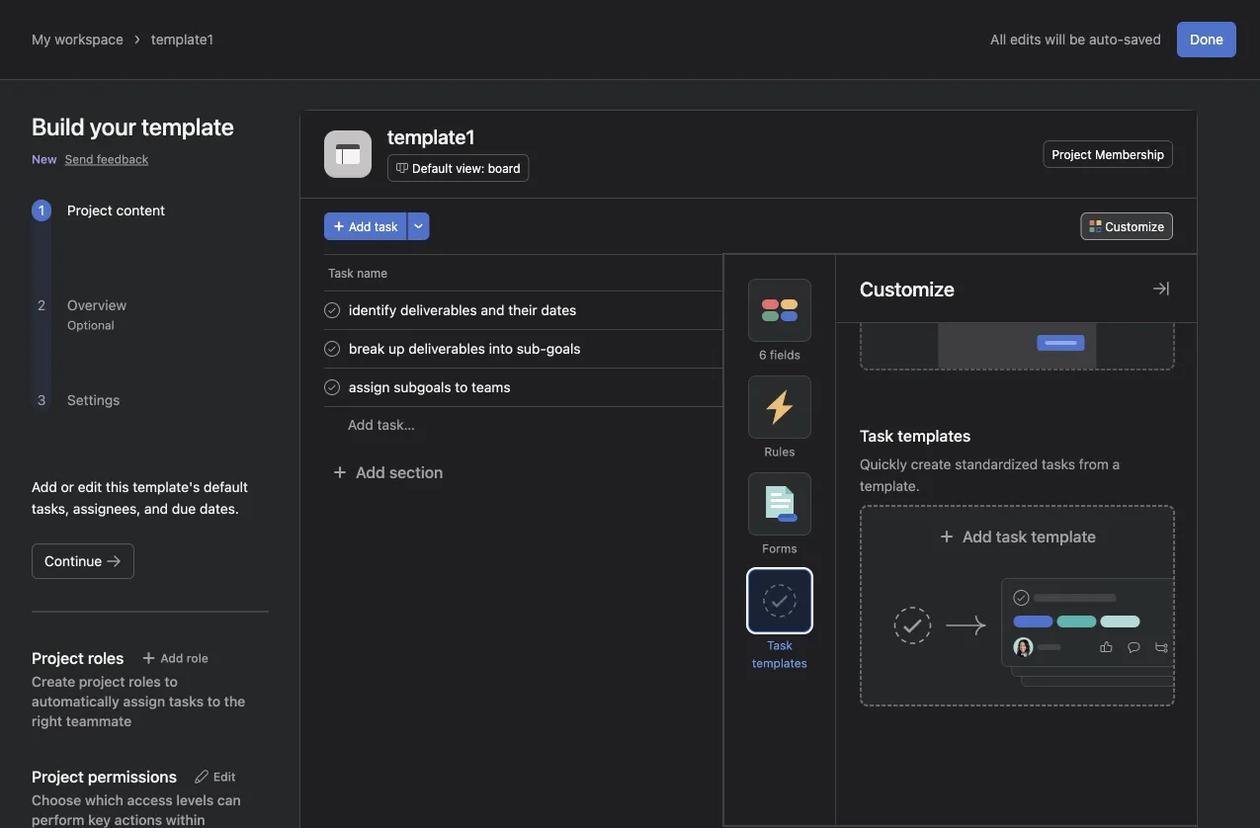 Task type: vqa. For each thing, say whether or not it's contained in the screenshot.
third row from the top of the page
yes



Task type: describe. For each thing, give the bounding box(es) containing it.
task for add task template
[[996, 527, 1027, 546]]

done
[[1190, 31, 1224, 47]]

will
[[1045, 31, 1066, 47]]

this
[[106, 479, 129, 495]]

task templates
[[860, 427, 971, 445]]

assign subgoals to teams text field
[[345, 378, 517, 397]]

auto-
[[1089, 31, 1124, 47]]

customize inside dropdown button
[[1105, 219, 1164, 233]]

my workspace link
[[32, 31, 123, 47]]

close details image
[[1154, 281, 1169, 297]]

identify deliverables and their dates text field
[[345, 300, 582, 320]]

task for task name
[[328, 266, 354, 280]]

role
[[187, 651, 208, 665]]

create
[[911, 456, 951, 472]]

customize button
[[1081, 213, 1173, 240]]

dates.
[[200, 501, 239, 517]]

funky town
[[886, 303, 952, 317]]

3 row from the top
[[300, 368, 1197, 407]]

tasks inside quickly create standardized tasks from a template.
[[1042, 456, 1075, 472]]

project content button
[[67, 202, 165, 218]]

build
[[32, 113, 85, 140]]

assignee
[[858, 266, 909, 280]]

rules
[[765, 445, 795, 459]]

overview optional
[[67, 297, 127, 332]]

add task template button
[[859, 505, 1176, 707]]

due
[[172, 501, 196, 517]]

3
[[37, 392, 46, 408]]

send
[[65, 152, 93, 166]]

project for project membership
[[1052, 147, 1092, 161]]

assign subgoals to teams cell
[[300, 368, 850, 407]]

edit
[[78, 479, 102, 495]]

your template
[[90, 113, 234, 140]]

task for add task
[[374, 219, 398, 233]]

optional
[[67, 318, 114, 332]]

template's
[[133, 479, 200, 495]]

project permissions
[[32, 768, 177, 786]]

add for add or edit this template's default tasks, assignees, and due dates.
[[32, 479, 57, 495]]

town
[[922, 303, 952, 317]]

1 horizontal spatial template1
[[387, 125, 475, 148]]

quickly
[[860, 456, 907, 472]]

add for add task…
[[348, 417, 373, 433]]

add section
[[356, 463, 443, 482]]

project
[[79, 674, 125, 690]]

create project roles to automatically assign tasks to the right teammate
[[32, 674, 245, 729]]

task name
[[328, 266, 388, 280]]

done button
[[1177, 22, 1237, 57]]

identify deliverables and their dates cell
[[300, 291, 850, 330]]

roles
[[129, 674, 161, 690]]

feedback
[[97, 152, 148, 166]]

add for add role
[[161, 651, 183, 665]]

be
[[1069, 31, 1086, 47]]

name
[[357, 266, 388, 280]]

can
[[217, 792, 241, 809]]

assignees,
[[73, 501, 141, 517]]

levels
[[176, 792, 214, 809]]

edit assignee image
[[858, 299, 882, 322]]

which
[[85, 792, 124, 809]]

6 fields
[[759, 348, 801, 362]]

key
[[88, 812, 111, 828]]

funky
[[886, 303, 919, 317]]

task for task templates
[[767, 639, 793, 652]]

new send feedback
[[32, 152, 148, 166]]

0 horizontal spatial to
[[165, 674, 178, 690]]

task…
[[377, 417, 415, 433]]

create
[[32, 674, 75, 690]]

new
[[32, 152, 57, 166]]

edit
[[213, 770, 236, 784]]

2
[[37, 297, 46, 313]]

0 horizontal spatial customize
[[860, 277, 955, 300]]

add role button
[[132, 644, 217, 672]]

perform
[[32, 812, 84, 828]]

tasks,
[[32, 501, 69, 517]]

edit button
[[185, 763, 245, 791]]

choose
[[32, 792, 81, 809]]

overview button
[[67, 297, 127, 313]]

content
[[116, 202, 165, 218]]

template.
[[860, 478, 920, 494]]

assign
[[123, 693, 165, 710]]

1 2 3
[[37, 202, 46, 408]]



Task type: locate. For each thing, give the bounding box(es) containing it.
right teammate
[[32, 713, 132, 729]]

my
[[32, 31, 51, 47]]

templates
[[752, 656, 808, 670]]

project inside button
[[1052, 147, 1092, 161]]

to left 'the' at left bottom
[[207, 693, 221, 710]]

add section button
[[324, 455, 451, 490]]

task inside task templates
[[767, 639, 793, 652]]

fields
[[770, 348, 801, 362]]

add task template
[[963, 527, 1096, 546]]

task
[[328, 266, 354, 280], [767, 639, 793, 652]]

choose which access levels can perform key actions withi
[[32, 792, 241, 828]]

send feedback link
[[65, 150, 148, 168]]

edits
[[1010, 31, 1041, 47]]

0 vertical spatial tasks
[[1042, 456, 1075, 472]]

add left section on the left of the page
[[356, 463, 385, 482]]

1 horizontal spatial tasks
[[1042, 456, 1075, 472]]

0 vertical spatial task
[[374, 219, 398, 233]]

build your template
[[32, 113, 234, 140]]

project left "membership"
[[1052, 147, 1092, 161]]

template1 up default in the left of the page
[[387, 125, 475, 148]]

add task button
[[324, 213, 407, 240]]

continue
[[44, 553, 102, 569]]

project membership button
[[1043, 140, 1173, 168]]

membership
[[1095, 147, 1164, 161]]

a
[[1113, 456, 1120, 472]]

add up tasks,
[[32, 479, 57, 495]]

row down 6
[[300, 368, 1197, 407]]

add task
[[349, 219, 398, 233]]

continue button
[[32, 544, 135, 579]]

tasks right assign
[[169, 693, 204, 710]]

0 vertical spatial customize
[[1105, 219, 1164, 233]]

settings button
[[67, 392, 120, 408]]

add for add section
[[356, 463, 385, 482]]

task templates
[[752, 639, 808, 670]]

default
[[204, 479, 248, 495]]

task up templates at the right bottom
[[767, 639, 793, 652]]

0 vertical spatial to
[[165, 674, 178, 690]]

1 vertical spatial tasks
[[169, 693, 204, 710]]

view:
[[456, 161, 485, 175]]

standardized
[[955, 456, 1038, 472]]

add task…
[[348, 417, 415, 433]]

0 horizontal spatial tasks
[[169, 693, 204, 710]]

project membership
[[1052, 147, 1164, 161]]

1 row from the top
[[300, 254, 1197, 291]]

project right '1'
[[67, 202, 112, 218]]

all edits will be auto-saved
[[991, 31, 1161, 47]]

automatically
[[32, 693, 119, 710]]

quickly create standardized tasks from a template.
[[860, 456, 1120, 494]]

0 horizontal spatial project
[[67, 202, 112, 218]]

actions
[[114, 812, 162, 828]]

tasks
[[1042, 456, 1075, 472], [169, 693, 204, 710]]

1 vertical spatial customize
[[860, 277, 955, 300]]

row up 6
[[300, 254, 1197, 291]]

overview
[[67, 297, 127, 313]]

1 vertical spatial task
[[996, 527, 1027, 546]]

row containing task name
[[300, 254, 1197, 291]]

1 vertical spatial project
[[67, 202, 112, 218]]

default view: board button
[[387, 154, 529, 182]]

to down add role button
[[165, 674, 178, 690]]

tasks inside create project roles to automatically assign tasks to the right teammate
[[169, 693, 204, 710]]

project for project content
[[67, 202, 112, 218]]

break up deliverables into sub-goals cell
[[300, 329, 850, 369]]

1 horizontal spatial customize
[[1105, 219, 1164, 233]]

1 horizontal spatial task
[[767, 639, 793, 652]]

customize
[[1105, 219, 1164, 233], [860, 277, 955, 300]]

tasks left "from"
[[1042, 456, 1075, 472]]

1 horizontal spatial to
[[207, 693, 221, 710]]

add left task…
[[348, 417, 373, 433]]

add up task name
[[349, 219, 371, 233]]

1 horizontal spatial task
[[996, 527, 1027, 546]]

add inside button
[[161, 651, 183, 665]]

add for add task template
[[963, 527, 992, 546]]

add inside row
[[348, 417, 373, 433]]

settings
[[67, 392, 120, 408]]

task left name
[[328, 266, 354, 280]]

row up 'add task…' row
[[300, 329, 1197, 369]]

0 vertical spatial project
[[1052, 147, 1092, 161]]

my workspace
[[32, 31, 123, 47]]

saved
[[1124, 31, 1161, 47]]

board
[[488, 161, 520, 175]]

from
[[1079, 456, 1109, 472]]

and
[[144, 501, 168, 517]]

all
[[991, 31, 1006, 47]]

default
[[412, 161, 452, 175]]

add inside add or edit this template's default tasks, assignees, and due dates.
[[32, 479, 57, 495]]

customize up funky
[[860, 277, 955, 300]]

task left "more actions" image
[[374, 219, 398, 233]]

more actions image
[[413, 220, 425, 232]]

1 vertical spatial template1
[[387, 125, 475, 148]]

or
[[61, 479, 74, 495]]

add role
[[161, 651, 208, 665]]

break up deliverables into sub-goals text field
[[345, 339, 587, 359]]

access
[[127, 792, 173, 809]]

workspace
[[55, 31, 123, 47]]

0 vertical spatial task
[[328, 266, 354, 280]]

0 horizontal spatial task
[[328, 266, 354, 280]]

1 horizontal spatial project
[[1052, 147, 1092, 161]]

add down quickly create standardized tasks from a template. on the right bottom of page
[[963, 527, 992, 546]]

customize up 'close details' icon
[[1105, 219, 1164, 233]]

template image
[[336, 142, 360, 166]]

add left role
[[161, 651, 183, 665]]

1 vertical spatial to
[[207, 693, 221, 710]]

2 row from the top
[[300, 329, 1197, 369]]

project roles
[[32, 649, 124, 668]]

template
[[1031, 527, 1096, 546]]

1 vertical spatial task
[[767, 639, 793, 652]]

funky town row
[[300, 291, 1197, 330]]

add task… row
[[300, 406, 1197, 443]]

project content
[[67, 202, 165, 218]]

section
[[389, 463, 443, 482]]

template1
[[151, 31, 214, 47], [387, 125, 475, 148]]

row
[[300, 254, 1197, 291], [300, 329, 1197, 369], [300, 368, 1197, 407]]

1
[[38, 202, 45, 218]]

0 horizontal spatial template1
[[151, 31, 214, 47]]

template1 up your template
[[151, 31, 214, 47]]

the
[[224, 693, 245, 710]]

0 horizontal spatial task
[[374, 219, 398, 233]]

0 vertical spatial template1
[[151, 31, 214, 47]]

add or edit this template's default tasks, assignees, and due dates.
[[32, 479, 248, 517]]

default view: board
[[412, 161, 520, 175]]

add for add task
[[349, 219, 371, 233]]

project
[[1052, 147, 1092, 161], [67, 202, 112, 218]]

task left template
[[996, 527, 1027, 546]]

forms
[[762, 542, 797, 556]]



